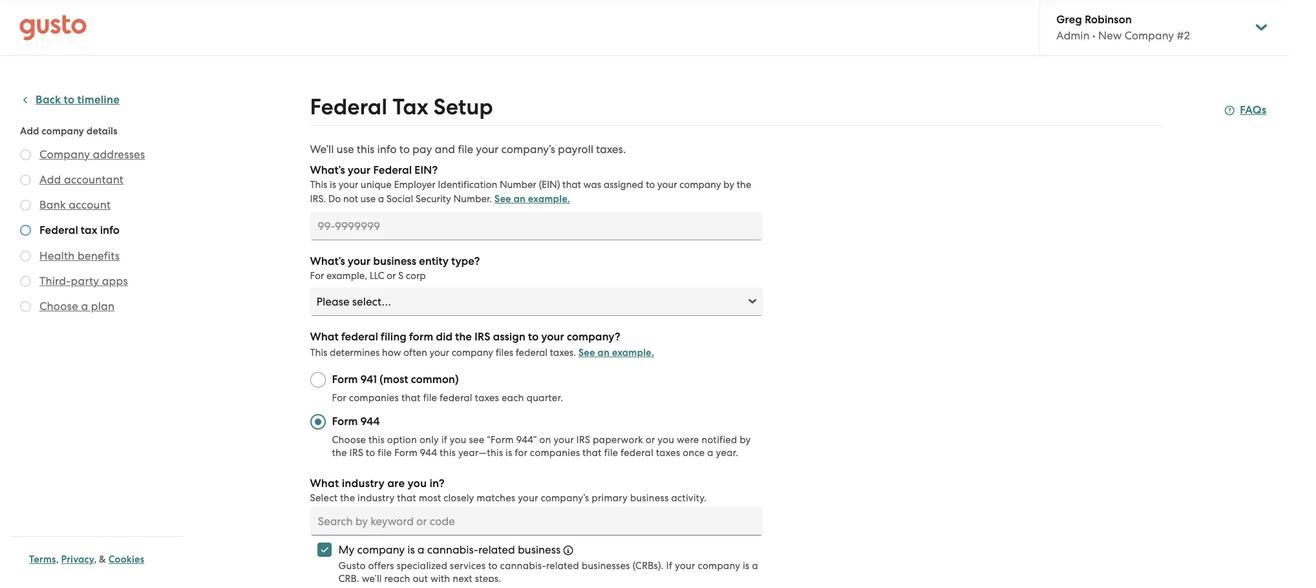 Task type: vqa. For each thing, say whether or not it's contained in the screenshot.
Federal inside the list
yes



Task type: describe. For each thing, give the bounding box(es) containing it.
file down paperwork
[[604, 447, 618, 459]]

"form
[[487, 434, 514, 446]]

terms , privacy , & cookies
[[29, 554, 144, 566]]

third-party apps button
[[39, 273, 128, 289]]

to inside gusto offers specialized services to cannabis-related businesses (crbs). if your company is a crb, we'll reach out with next steps.
[[488, 561, 498, 572]]

were
[[677, 434, 699, 446]]

we'll
[[362, 573, 382, 583]]

0 vertical spatial 944
[[360, 415, 380, 429]]

once
[[683, 447, 705, 459]]

gusto
[[338, 561, 366, 572]]

party
[[71, 275, 99, 288]]

use inside this is your unique employer identification number (ein) that was assigned to your company by the irs. do not use a social security number.
[[360, 193, 376, 205]]

bank
[[39, 198, 66, 211]]

common)
[[411, 373, 459, 387]]

944"
[[516, 434, 537, 446]]

not
[[343, 193, 358, 205]]

your inside what's your business entity type? for example, llc or s corp
[[348, 255, 371, 268]]

1 vertical spatial 944
[[420, 447, 437, 459]]

see an example. button for what's your federal ein?
[[494, 191, 570, 207]]

0 vertical spatial industry
[[342, 477, 385, 491]]

choose a plan
[[39, 300, 115, 313]]

bank account
[[39, 198, 111, 211]]

matches
[[477, 493, 515, 504]]

1 horizontal spatial business
[[518, 544, 561, 557]]

apps
[[102, 275, 128, 288]]

1 horizontal spatial taxes.
[[596, 143, 626, 156]]

closely
[[444, 493, 474, 504]]

timeline
[[77, 93, 120, 107]]

by inside form 944 choose this option only if you see "form 944" on your irs paperwork or you were notified by the irs to file form 944 this year—this is for companies that file federal taxes once a year.
[[740, 434, 751, 446]]

by inside this is your unique employer identification number (ein) that was assigned to your company by the irs. do not use a social security number.
[[723, 179, 734, 191]]

choose inside choose a plan button
[[39, 300, 78, 313]]

federal for federal tax info
[[39, 224, 78, 237]]

file down option
[[378, 447, 392, 459]]

this is your unique employer identification number (ein) that was assigned to your company by the irs. do not use a social security number.
[[310, 179, 751, 205]]

what's your federal ein?
[[310, 164, 438, 177]]

form for form 944
[[332, 415, 358, 429]]

my company is a cannabis-related business
[[338, 544, 561, 557]]

(most
[[380, 373, 408, 387]]

we'll use this info to pay and file your company's payroll taxes.
[[310, 143, 626, 156]]

what for what federal filing form did the irs assign to your company?
[[310, 330, 339, 344]]

see an example.
[[494, 193, 570, 205]]

your down the did
[[430, 347, 449, 359]]

health benefits
[[39, 250, 120, 262]]

business inside what industry are you in? select the industry that most closely matches your company's primary business activity.
[[630, 493, 669, 504]]

see inside 'what federal filing form did the irs assign to your company? this determines how often your company files federal taxes. see an example.'
[[578, 347, 595, 359]]

with
[[431, 573, 450, 583]]

check image for health
[[20, 251, 31, 262]]

company's inside what industry are you in? select the industry that most closely matches your company's primary business activity.
[[541, 493, 589, 504]]

only
[[420, 434, 439, 446]]

pay
[[413, 143, 432, 156]]

option
[[387, 434, 417, 446]]

1 vertical spatial federal
[[373, 164, 412, 177]]

accountant
[[64, 173, 124, 186]]

your up identification
[[476, 143, 499, 156]]

example. inside 'what federal filing form did the irs assign to your company? this determines how often your company files federal taxes. see an example.'
[[612, 347, 654, 359]]

social
[[386, 193, 413, 205]]

back
[[36, 93, 61, 107]]

form 944 choose this option only if you see "form 944" on your irs paperwork or you were notified by the irs to file form 944 this year—this is for companies that file federal taxes once a year.
[[332, 415, 751, 459]]

&
[[99, 554, 106, 566]]

did
[[436, 330, 453, 344]]

this inside this is your unique employer identification number (ein) that was assigned to your company by the irs. do not use a social security number.
[[310, 179, 327, 191]]

year—this
[[458, 447, 503, 459]]

or inside what's your business entity type? for example, llc or s corp
[[387, 270, 396, 282]]

1 , from the left
[[56, 554, 59, 566]]

to inside form 944 choose this option only if you see "form 944" on your irs paperwork or you were notified by the irs to file form 944 this year—this is for companies that file federal taxes once a year.
[[366, 447, 375, 459]]

faqs button
[[1224, 103, 1267, 118]]

do
[[328, 193, 341, 205]]

the inside this is your unique employer identification number (ein) that was assigned to your company by the irs. do not use a social security number.
[[737, 179, 751, 191]]

is inside this is your unique employer identification number (ein) that was assigned to your company by the irs. do not use a social security number.
[[330, 179, 336, 191]]

is inside form 944 choose this option only if you see "form 944" on your irs paperwork or you were notified by the irs to file form 944 this year—this is for companies that file federal taxes once a year.
[[506, 447, 512, 459]]

cookies button
[[108, 552, 144, 568]]

ein?
[[414, 164, 438, 177]]

to inside this is your unique employer identification number (ein) that was assigned to your company by the irs. do not use a social security number.
[[646, 179, 655, 191]]

see inside see an example. popup button
[[494, 193, 511, 205]]

health benefits button
[[39, 248, 120, 264]]

third-
[[39, 275, 71, 288]]

security
[[416, 193, 451, 205]]

assigned
[[604, 179, 643, 191]]

account
[[69, 198, 111, 211]]

tax
[[393, 94, 428, 120]]

check image for choose
[[20, 301, 31, 312]]

addresses
[[93, 148, 145, 161]]

check image for third-
[[20, 276, 31, 287]]

greg robinson admin • new company #2
[[1056, 13, 1190, 42]]

add company details
[[20, 125, 117, 137]]

s
[[398, 270, 404, 282]]

payroll
[[558, 143, 593, 156]]

check image for bank
[[20, 200, 31, 211]]

file right and
[[458, 143, 473, 156]]

a inside gusto offers specialized services to cannabis-related businesses (crbs). if your company is a crb, we'll reach out with next steps.
[[752, 561, 758, 572]]

llc
[[370, 270, 384, 282]]

company?
[[567, 330, 620, 344]]

form
[[409, 330, 433, 344]]

setup
[[434, 94, 493, 120]]

your right 'assigned'
[[657, 179, 677, 191]]

example. inside popup button
[[528, 193, 570, 205]]

0 vertical spatial this
[[357, 143, 375, 156]]

a inside this is your unique employer identification number (ein) that was assigned to your company by the irs. do not use a social security number.
[[378, 193, 384, 205]]

check image for company
[[20, 149, 31, 160]]

choose a plan button
[[39, 299, 115, 314]]

company addresses
[[39, 148, 145, 161]]

federal for federal tax setup
[[310, 94, 387, 120]]

1 vertical spatial this
[[369, 434, 385, 446]]

this inside 'what federal filing form did the irs assign to your company? this determines how often your company files federal taxes. see an example.'
[[310, 347, 327, 359]]

offers
[[368, 561, 394, 572]]

select
[[310, 493, 338, 504]]

to inside 'what federal filing form did the irs assign to your company? this determines how often your company files federal taxes. see an example.'
[[528, 330, 539, 344]]

example,
[[326, 270, 367, 282]]

plan
[[91, 300, 115, 313]]

federal tax info
[[39, 224, 120, 237]]

0 vertical spatial company's
[[501, 143, 555, 156]]

related inside gusto offers specialized services to cannabis-related businesses (crbs). if your company is a crb, we'll reach out with next steps.
[[546, 561, 579, 572]]

what's for what's your federal ein?
[[310, 164, 345, 177]]

form for form 941 (most common)
[[332, 373, 358, 387]]

companies inside form 944 choose this option only if you see "form 944" on your irs paperwork or you were notified by the irs to file form 944 this year—this is for companies that file federal taxes once a year.
[[530, 447, 580, 459]]

taxes inside form 944 choose this option only if you see "form 944" on your irs paperwork or you were notified by the irs to file form 944 this year—this is for companies that file federal taxes once a year.
[[656, 447, 680, 459]]

2 horizontal spatial irs
[[576, 434, 590, 446]]

check image for add
[[20, 175, 31, 186]]

that inside this is your unique employer identification number (ein) that was assigned to your company by the irs. do not use a social security number.
[[563, 179, 581, 191]]

employer
[[394, 179, 436, 191]]

notified
[[702, 434, 737, 446]]

terms
[[29, 554, 56, 566]]

steps.
[[475, 573, 501, 583]]

your up not
[[339, 179, 358, 191]]



Task type: locate. For each thing, give the bounding box(es) containing it.
1 horizontal spatial irs
[[475, 330, 490, 344]]

0 vertical spatial taxes
[[475, 392, 499, 404]]

what up determines
[[310, 330, 339, 344]]

for
[[515, 447, 528, 459]]

2 vertical spatial this
[[440, 447, 456, 459]]

what for what industry are you in?
[[310, 477, 339, 491]]

0 vertical spatial info
[[377, 143, 397, 156]]

0 horizontal spatial by
[[723, 179, 734, 191]]

that down (most
[[401, 392, 421, 404]]

0 horizontal spatial related
[[478, 544, 515, 557]]

federal inside form 941 (most common) for companies that file federal taxes each quarter.
[[440, 392, 472, 404]]

add for add accountant
[[39, 173, 61, 186]]

next
[[453, 573, 472, 583]]

0 vertical spatial for
[[310, 270, 324, 282]]

0 vertical spatial cannabis-
[[427, 544, 478, 557]]

0 vertical spatial company
[[1125, 29, 1174, 42]]

1 what's from the top
[[310, 164, 345, 177]]

company left #2
[[1125, 29, 1174, 42]]

a
[[378, 193, 384, 205], [81, 300, 88, 313], [707, 447, 714, 459], [418, 544, 424, 557], [752, 561, 758, 572]]

1 vertical spatial taxes.
[[550, 347, 576, 359]]

company
[[1125, 29, 1174, 42], [39, 148, 90, 161]]

1 vertical spatial form
[[332, 415, 358, 429]]

2 this from the top
[[310, 347, 327, 359]]

1 vertical spatial check image
[[20, 175, 31, 186]]

file inside form 941 (most common) for companies that file federal taxes each quarter.
[[423, 392, 437, 404]]

choose inside form 944 choose this option only if you see "form 944" on your irs paperwork or you were notified by the irs to file form 944 this year—this is for companies that file federal taxes once a year.
[[332, 434, 366, 446]]

or inside form 944 choose this option only if you see "form 944" on your irs paperwork or you were notified by the irs to file form 944 this year—this is for companies that file federal taxes once a year.
[[646, 434, 655, 446]]

1 horizontal spatial you
[[450, 434, 467, 446]]

business
[[373, 255, 416, 268], [630, 493, 669, 504], [518, 544, 561, 557]]

, left privacy
[[56, 554, 59, 566]]

0 horizontal spatial 944
[[360, 415, 380, 429]]

1 check image from the top
[[20, 200, 31, 211]]

see an example. button down number
[[494, 191, 570, 207]]

•
[[1092, 29, 1096, 42]]

taxes inside form 941 (most common) for companies that file federal taxes each quarter.
[[475, 392, 499, 404]]

1 horizontal spatial or
[[646, 434, 655, 446]]

add for add company details
[[20, 125, 39, 137]]

we'll
[[310, 143, 334, 156]]

privacy link
[[61, 554, 94, 566]]

file down common)
[[423, 392, 437, 404]]

this up what's your federal ein?
[[357, 143, 375, 156]]

see
[[469, 434, 484, 446]]

an inside popup button
[[514, 193, 526, 205]]

0 horizontal spatial companies
[[349, 392, 399, 404]]

0 horizontal spatial info
[[100, 224, 120, 237]]

0 horizontal spatial irs
[[349, 447, 363, 459]]

specialized
[[397, 561, 447, 572]]

3 check image from the top
[[20, 251, 31, 262]]

companies down the 941 on the bottom
[[349, 392, 399, 404]]

that left was
[[563, 179, 581, 191]]

check image left "health"
[[20, 251, 31, 262]]

0 horizontal spatial add
[[20, 125, 39, 137]]

company down add company details
[[39, 148, 90, 161]]

home image
[[19, 15, 87, 40]]

federal up determines
[[341, 330, 378, 344]]

federal up "health"
[[39, 224, 78, 237]]

cannabis- up steps.
[[500, 561, 546, 572]]

1 vertical spatial choose
[[332, 434, 366, 446]]

2 , from the left
[[94, 554, 97, 566]]

to
[[64, 93, 75, 107], [399, 143, 410, 156], [646, 179, 655, 191], [528, 330, 539, 344], [366, 447, 375, 459], [488, 561, 498, 572]]

primary
[[592, 493, 628, 504]]

0 horizontal spatial for
[[310, 270, 324, 282]]

1 vertical spatial what
[[310, 477, 339, 491]]

related up steps.
[[478, 544, 515, 557]]

by
[[723, 179, 734, 191], [740, 434, 751, 446]]

business up s
[[373, 255, 416, 268]]

form
[[332, 373, 358, 387], [332, 415, 358, 429], [394, 447, 417, 459]]

0 vertical spatial form
[[332, 373, 358, 387]]

out
[[413, 573, 428, 583]]

you left were
[[658, 434, 674, 446]]

1 vertical spatial by
[[740, 434, 751, 446]]

0 horizontal spatial choose
[[39, 300, 78, 313]]

related left businesses
[[546, 561, 579, 572]]

what federal filing form did the irs assign to your company? this determines how often your company files federal taxes. see an example.
[[310, 330, 654, 359]]

0 vertical spatial see an example. button
[[494, 191, 570, 207]]

what's up example,
[[310, 255, 345, 268]]

cookies
[[108, 554, 144, 566]]

2 what from the top
[[310, 477, 339, 491]]

your up 'unique'
[[348, 164, 371, 177]]

1 horizontal spatial an
[[598, 347, 610, 359]]

or right paperwork
[[646, 434, 655, 446]]

2 vertical spatial irs
[[349, 447, 363, 459]]

see an example. button for what federal filing form did the irs assign to your company?
[[578, 345, 654, 361]]

1 horizontal spatial see
[[578, 347, 595, 359]]

use
[[337, 143, 354, 156], [360, 193, 376, 205]]

for left example,
[[310, 270, 324, 282]]

0 vertical spatial business
[[373, 255, 416, 268]]

federal down common)
[[440, 392, 472, 404]]

What's your Federal EIN? text field
[[310, 212, 763, 241]]

benefits
[[78, 250, 120, 262]]

company
[[42, 125, 84, 137], [679, 179, 721, 191], [452, 347, 493, 359], [357, 544, 405, 557], [698, 561, 740, 572]]

your inside what industry are you in? select the industry that most closely matches your company's primary business activity.
[[518, 493, 538, 504]]

files
[[496, 347, 513, 359]]

gusto offers specialized services to cannabis-related businesses (crbs). if your company is a crb, we'll reach out with next steps.
[[338, 561, 758, 583]]

taxes. down company?
[[550, 347, 576, 359]]

you up most
[[408, 477, 427, 491]]

your left company?
[[541, 330, 564, 344]]

2 horizontal spatial business
[[630, 493, 669, 504]]

what's for what's your business entity type? for example, llc or s corp
[[310, 255, 345, 268]]

entity
[[419, 255, 449, 268]]

the inside what industry are you in? select the industry that most closely matches your company's primary business activity.
[[340, 493, 355, 504]]

check image left federal tax info
[[20, 225, 31, 236]]

businesses
[[582, 561, 630, 572]]

0 horizontal spatial see
[[494, 193, 511, 205]]

company's
[[501, 143, 555, 156], [541, 493, 589, 504]]

an down company?
[[598, 347, 610, 359]]

check image left the third-
[[20, 276, 31, 287]]

and
[[435, 143, 455, 156]]

, left &
[[94, 554, 97, 566]]

business inside what's your business entity type? for example, llc or s corp
[[373, 255, 416, 268]]

see down number
[[494, 193, 511, 205]]

choose left option
[[332, 434, 366, 446]]

1 vertical spatial what's
[[310, 255, 345, 268]]

1 horizontal spatial companies
[[530, 447, 580, 459]]

0 horizontal spatial taxes
[[475, 392, 499, 404]]

(crbs).
[[633, 561, 664, 572]]

1 horizontal spatial for
[[332, 392, 346, 404]]

what up the select
[[310, 477, 339, 491]]

this up irs.
[[310, 179, 327, 191]]

0 vertical spatial irs
[[475, 330, 490, 344]]

form inside form 941 (most common) for companies that file federal taxes each quarter.
[[332, 373, 358, 387]]

what inside 'what federal filing form did the irs assign to your company? this determines how often your company files federal taxes. see an example.'
[[310, 330, 339, 344]]

0 horizontal spatial company
[[39, 148, 90, 161]]

your inside form 944 choose this option only if you see "form 944" on your irs paperwork or you were notified by the irs to file form 944 this year—this is for companies that file federal taxes once a year.
[[554, 434, 574, 446]]

1 vertical spatial or
[[646, 434, 655, 446]]

example. down company?
[[612, 347, 654, 359]]

1 horizontal spatial example.
[[612, 347, 654, 359]]

0 horizontal spatial cannabis-
[[427, 544, 478, 557]]

federal inside list
[[39, 224, 78, 237]]

irs
[[475, 330, 490, 344], [576, 434, 590, 446], [349, 447, 363, 459]]

see down company?
[[578, 347, 595, 359]]

(ein)
[[539, 179, 560, 191]]

company addresses button
[[39, 147, 145, 162]]

0 vertical spatial what's
[[310, 164, 345, 177]]

companies inside form 941 (most common) for companies that file federal taxes each quarter.
[[349, 392, 399, 404]]

in?
[[430, 477, 445, 491]]

0 vertical spatial an
[[514, 193, 526, 205]]

industry
[[342, 477, 385, 491], [358, 493, 395, 504]]

2 vertical spatial form
[[394, 447, 417, 459]]

number.
[[453, 193, 492, 205]]

0 horizontal spatial example.
[[528, 193, 570, 205]]

or left s
[[387, 270, 396, 282]]

1 vertical spatial industry
[[358, 493, 395, 504]]

0 horizontal spatial an
[[514, 193, 526, 205]]

example. down (ein)
[[528, 193, 570, 205]]

crb,
[[338, 573, 359, 583]]

federal tax setup
[[310, 94, 493, 120]]

that down paperwork
[[582, 447, 602, 459]]

quarter.
[[527, 392, 563, 404]]

federal inside form 944 choose this option only if you see "form 944" on your irs paperwork or you were notified by the irs to file form 944 this year—this is for companies that file federal taxes once a year.
[[621, 447, 653, 459]]

was
[[584, 179, 601, 191]]

0 horizontal spatial taxes.
[[550, 347, 576, 359]]

941
[[360, 373, 377, 387]]

admin
[[1056, 29, 1090, 42]]

check image left bank at left top
[[20, 200, 31, 211]]

1 check image from the top
[[20, 149, 31, 160]]

an inside 'what federal filing form did the irs assign to your company? this determines how often your company files federal taxes. see an example.'
[[598, 347, 610, 359]]

you right if
[[450, 434, 467, 446]]

None checkbox
[[310, 536, 338, 564]]

0 horizontal spatial ,
[[56, 554, 59, 566]]

2 vertical spatial federal
[[39, 224, 78, 237]]

0 vertical spatial companies
[[349, 392, 399, 404]]

what's inside what's your business entity type? for example, llc or s corp
[[310, 255, 345, 268]]

federal right files
[[516, 347, 548, 359]]

1 vertical spatial add
[[39, 173, 61, 186]]

1 horizontal spatial info
[[377, 143, 397, 156]]

identification
[[438, 179, 497, 191]]

2 check image from the top
[[20, 225, 31, 236]]

filing
[[381, 330, 407, 344]]

unique
[[361, 179, 392, 191]]

federal up we'll
[[310, 94, 387, 120]]

0 vertical spatial choose
[[39, 300, 78, 313]]

taxes down were
[[656, 447, 680, 459]]

bank account button
[[39, 197, 111, 213]]

on
[[539, 434, 551, 446]]

if
[[441, 434, 447, 446]]

0 vertical spatial or
[[387, 270, 396, 282]]

5 check image from the top
[[20, 301, 31, 312]]

What industry are you in? field
[[310, 508, 763, 536]]

federal
[[341, 330, 378, 344], [516, 347, 548, 359], [440, 392, 472, 404], [621, 447, 653, 459]]

0 vertical spatial example.
[[528, 193, 570, 205]]

this left option
[[369, 434, 385, 446]]

1 vertical spatial example.
[[612, 347, 654, 359]]

1 vertical spatial this
[[310, 347, 327, 359]]

944 down the 941 on the bottom
[[360, 415, 380, 429]]

1 horizontal spatial cannabis-
[[500, 561, 546, 572]]

your right on
[[554, 434, 574, 446]]

year.
[[716, 447, 738, 459]]

2 check image from the top
[[20, 175, 31, 186]]

terms link
[[29, 554, 56, 566]]

your inside gusto offers specialized services to cannabis-related businesses (crbs). if your company is a crb, we'll reach out with next steps.
[[675, 561, 695, 572]]

that inside form 941 (most common) for companies that file federal taxes each quarter.
[[401, 392, 421, 404]]

choose down the third-
[[39, 300, 78, 313]]

greg
[[1056, 13, 1082, 27]]

company inside this is your unique employer identification number (ein) that was assigned to your company by the irs. do not use a social security number.
[[679, 179, 721, 191]]

add accountant
[[39, 173, 124, 186]]

1 horizontal spatial ,
[[94, 554, 97, 566]]

1 vertical spatial cannabis-
[[500, 561, 546, 572]]

0 vertical spatial by
[[723, 179, 734, 191]]

for inside what's your business entity type? for example, llc or s corp
[[310, 270, 324, 282]]

1 vertical spatial company
[[39, 148, 90, 161]]

cannabis- inside gusto offers specialized services to cannabis-related businesses (crbs). if your company is a crb, we'll reach out with next steps.
[[500, 561, 546, 572]]

to inside button
[[64, 93, 75, 107]]

1 horizontal spatial taxes
[[656, 447, 680, 459]]

that
[[563, 179, 581, 191], [401, 392, 421, 404], [582, 447, 602, 459], [397, 493, 416, 504]]

privacy
[[61, 554, 94, 566]]

company inside company addresses button
[[39, 148, 90, 161]]

use down 'unique'
[[360, 193, 376, 205]]

0 vertical spatial related
[[478, 544, 515, 557]]

1 vertical spatial info
[[100, 224, 120, 237]]

health
[[39, 250, 75, 262]]

taxes. right payroll
[[596, 143, 626, 156]]

irs inside 'what federal filing form did the irs assign to your company? this determines how often your company files federal taxes. see an example.'
[[475, 330, 490, 344]]

business left activity. at the bottom of page
[[630, 493, 669, 504]]

the inside form 944 choose this option only if you see "form 944" on your irs paperwork or you were notified by the irs to file form 944 this year—this is for companies that file federal taxes once a year.
[[332, 447, 347, 459]]

reach
[[384, 573, 410, 583]]

1 vertical spatial for
[[332, 392, 346, 404]]

0 horizontal spatial or
[[387, 270, 396, 282]]

check image
[[20, 149, 31, 160], [20, 175, 31, 186]]

your right "if"
[[675, 561, 695, 572]]

most
[[419, 493, 441, 504]]

None radio
[[310, 372, 326, 388]]

add inside button
[[39, 173, 61, 186]]

add down back
[[20, 125, 39, 137]]

1 vertical spatial related
[[546, 561, 579, 572]]

None radio
[[310, 414, 326, 430]]

a inside choose a plan button
[[81, 300, 88, 313]]

2 vertical spatial business
[[518, 544, 561, 557]]

2 horizontal spatial you
[[658, 434, 674, 446]]

industry down the are
[[358, 493, 395, 504]]

what's down we'll
[[310, 164, 345, 177]]

1 horizontal spatial use
[[360, 193, 376, 205]]

business up gusto offers specialized services to cannabis-related businesses (crbs). if your company is a crb, we'll reach out with next steps.
[[518, 544, 561, 557]]

company inside gusto offers specialized services to cannabis-related businesses (crbs). if your company is a crb, we'll reach out with next steps.
[[698, 561, 740, 572]]

your up example,
[[348, 255, 371, 268]]

company's up what industry are you in? field
[[541, 493, 589, 504]]

1 vertical spatial use
[[360, 193, 376, 205]]

#2
[[1177, 29, 1190, 42]]

that inside form 944 choose this option only if you see "form 944" on your irs paperwork or you were notified by the irs to file form 944 this year—this is for companies that file federal taxes once a year.
[[582, 447, 602, 459]]

a inside form 944 choose this option only if you see "form 944" on your irs paperwork or you were notified by the irs to file form 944 this year—this is for companies that file federal taxes once a year.
[[707, 447, 714, 459]]

1 vertical spatial companies
[[530, 447, 580, 459]]

this down if
[[440, 447, 456, 459]]

1 horizontal spatial add
[[39, 173, 61, 186]]

your up what industry are you in? field
[[518, 493, 538, 504]]

or
[[387, 270, 396, 282], [646, 434, 655, 446]]

1 vertical spatial company's
[[541, 493, 589, 504]]

for inside form 941 (most common) for companies that file federal taxes each quarter.
[[332, 392, 346, 404]]

is inside gusto offers specialized services to cannabis-related businesses (crbs). if your company is a crb, we'll reach out with next steps.
[[743, 561, 750, 572]]

add accountant button
[[39, 172, 124, 187]]

that down the are
[[397, 493, 416, 504]]

company inside greg robinson admin • new company #2
[[1125, 29, 1174, 42]]

2 what's from the top
[[310, 255, 345, 268]]

check image left add accountant button
[[20, 175, 31, 186]]

1 vertical spatial see an example. button
[[578, 345, 654, 361]]

this
[[357, 143, 375, 156], [369, 434, 385, 446], [440, 447, 456, 459]]

an down number
[[514, 193, 526, 205]]

check image down add company details
[[20, 149, 31, 160]]

taxes left each
[[475, 392, 499, 404]]

cannabis- up services
[[427, 544, 478, 557]]

0 horizontal spatial see an example. button
[[494, 191, 570, 207]]

1 horizontal spatial related
[[546, 561, 579, 572]]

0 vertical spatial what
[[310, 330, 339, 344]]

0 vertical spatial this
[[310, 179, 327, 191]]

1 horizontal spatial see an example. button
[[578, 345, 654, 361]]

1 horizontal spatial by
[[740, 434, 751, 446]]

company inside 'what federal filing form did the irs assign to your company? this determines how often your company files federal taxes. see an example.'
[[452, 347, 493, 359]]

is
[[330, 179, 336, 191], [506, 447, 512, 459], [407, 544, 415, 557], [743, 561, 750, 572]]

info right "tax"
[[100, 224, 120, 237]]

federal tax info list
[[20, 147, 179, 317]]

1 horizontal spatial 944
[[420, 447, 437, 459]]

see an example. button down company?
[[578, 345, 654, 361]]

companies down on
[[530, 447, 580, 459]]

federal down paperwork
[[621, 447, 653, 459]]

back to timeline
[[36, 93, 120, 107]]

use right we'll
[[337, 143, 354, 156]]

company's up number
[[501, 143, 555, 156]]

see
[[494, 193, 511, 205], [578, 347, 595, 359]]

0 horizontal spatial you
[[408, 477, 427, 491]]

0 vertical spatial check image
[[20, 149, 31, 160]]

that inside what industry are you in? select the industry that most closely matches your company's primary business activity.
[[397, 493, 416, 504]]

robinson
[[1085, 13, 1132, 27]]

1 what from the top
[[310, 330, 339, 344]]

0 horizontal spatial use
[[337, 143, 354, 156]]

third-party apps
[[39, 275, 128, 288]]

you inside what industry are you in? select the industry that most closely matches your company's primary business activity.
[[408, 477, 427, 491]]

add up bank at left top
[[39, 173, 61, 186]]

back to timeline button
[[20, 92, 120, 108]]

your
[[476, 143, 499, 156], [348, 164, 371, 177], [339, 179, 358, 191], [657, 179, 677, 191], [348, 255, 371, 268], [541, 330, 564, 344], [430, 347, 449, 359], [554, 434, 574, 446], [518, 493, 538, 504], [675, 561, 695, 572]]

this left determines
[[310, 347, 327, 359]]

0 vertical spatial federal
[[310, 94, 387, 120]]

4 check image from the top
[[20, 276, 31, 287]]

944 down only
[[420, 447, 437, 459]]

federal up 'unique'
[[373, 164, 412, 177]]

activity.
[[671, 493, 707, 504]]

1 vertical spatial irs
[[576, 434, 590, 446]]

0 vertical spatial taxes.
[[596, 143, 626, 156]]

info inside list
[[100, 224, 120, 237]]

the inside 'what federal filing form did the irs assign to your company? this determines how often your company files federal taxes. see an example.'
[[455, 330, 472, 344]]

new
[[1098, 29, 1122, 42]]

taxes. inside 'what federal filing form did the irs assign to your company? this determines how often your company files federal taxes. see an example.'
[[550, 347, 576, 359]]

for down determines
[[332, 392, 346, 404]]

info up what's your federal ein?
[[377, 143, 397, 156]]

0 vertical spatial add
[[20, 125, 39, 137]]

taxes.
[[596, 143, 626, 156], [550, 347, 576, 359]]

add
[[20, 125, 39, 137], [39, 173, 61, 186]]

check image
[[20, 200, 31, 211], [20, 225, 31, 236], [20, 251, 31, 262], [20, 276, 31, 287], [20, 301, 31, 312]]

industry left the are
[[342, 477, 385, 491]]

check image left choose a plan button on the left
[[20, 301, 31, 312]]

what inside what industry are you in? select the industry that most closely matches your company's primary business activity.
[[310, 477, 339, 491]]

1 this from the top
[[310, 179, 327, 191]]



